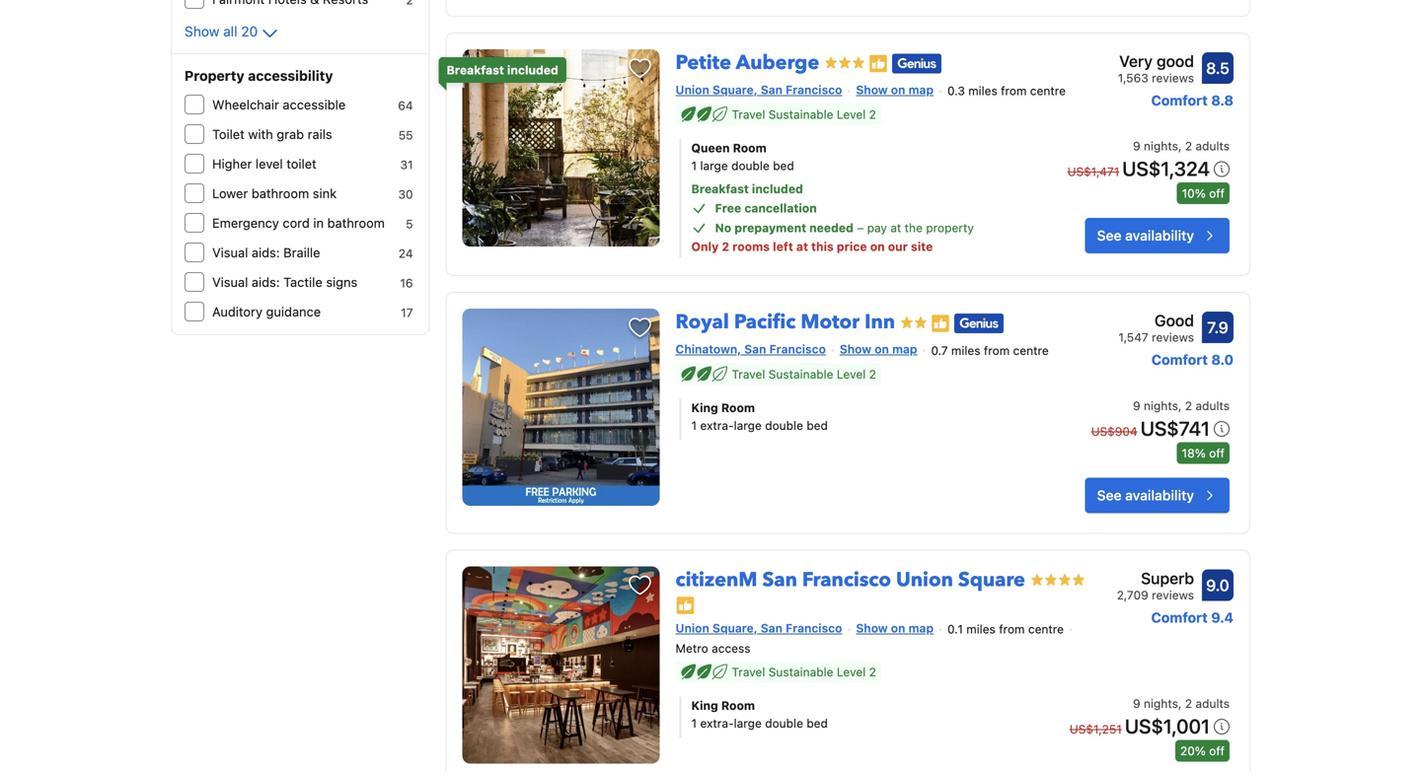 Task type: describe. For each thing, give the bounding box(es) containing it.
visual for visual aids: braille
[[212, 245, 248, 260]]

sustainable for san
[[769, 666, 834, 680]]

3 9 nights , 2 adults from the top
[[1133, 698, 1230, 711]]

metro
[[676, 642, 709, 656]]

this property is part of our preferred partner programme. it is committed to providing commendable service and good value. it will pay us a higher commission if you make a booking. image for citizenm san francisco union square
[[676, 596, 696, 616]]

level for auberge
[[837, 108, 866, 122]]

comfort for union
[[1152, 610, 1208, 626]]

reviews inside very good 1,563 reviews
[[1152, 71, 1195, 85]]

square, for petite
[[713, 83, 758, 97]]

queen room
[[692, 141, 767, 155]]

on down pay
[[870, 240, 885, 254]]

bed inside 1 large double bed breakfast included
[[773, 159, 794, 173]]

the
[[905, 221, 923, 235]]

on for auberge
[[891, 83, 906, 97]]

miles for royal pacific motor inn
[[952, 344, 981, 358]]

see for royal pacific motor inn
[[1097, 488, 1122, 504]]

1 for royal
[[692, 419, 697, 433]]

travel sustainable level 2 for san
[[732, 666, 877, 680]]

good 1,547 reviews
[[1119, 312, 1195, 345]]

extra- for citizenm
[[700, 717, 734, 731]]

9 nights , 2 adults for petite auberge
[[1133, 139, 1230, 153]]

see availability for royal pacific motor inn
[[1097, 488, 1195, 504]]

property accessibility
[[185, 68, 333, 84]]

0.7 miles from centre
[[931, 344, 1049, 358]]

, for royal pacific motor inn
[[1179, 399, 1182, 413]]

0 vertical spatial included
[[507, 63, 559, 77]]

comfort 8.8
[[1152, 92, 1234, 108]]

comfort 9.4
[[1152, 610, 1234, 626]]

royal pacific motor inn
[[676, 309, 895, 336]]

only
[[692, 240, 719, 254]]

citizenm san francisco union square
[[676, 567, 1026, 594]]

francisco down auberge
[[786, 83, 843, 97]]

inn
[[865, 309, 895, 336]]

left
[[773, 240, 794, 254]]

grab
[[277, 127, 304, 142]]

1,547
[[1119, 331, 1149, 345]]

bed for motor
[[807, 419, 828, 433]]

10%
[[1182, 187, 1206, 201]]

no
[[715, 221, 732, 235]]

king room link for motor
[[692, 399, 1025, 417]]

francisco up 0.1 miles from centre metro access
[[803, 567, 891, 594]]

off for royal pacific motor inn
[[1210, 447, 1225, 461]]

0.3 miles from centre
[[948, 84, 1066, 98]]

0 horizontal spatial bathroom
[[252, 186, 309, 201]]

sustainable for pacific
[[769, 368, 834, 382]]

1 vertical spatial at
[[797, 240, 808, 254]]

9.0
[[1207, 577, 1230, 595]]

rails
[[308, 127, 332, 142]]

miles inside 0.1 miles from centre metro access
[[967, 623, 996, 637]]

king for royal
[[692, 401, 718, 415]]

sink
[[313, 186, 337, 201]]

adults for royal pacific motor inn
[[1196, 399, 1230, 413]]

chinatown, san francisco
[[676, 343, 826, 357]]

room for citizenm
[[722, 699, 755, 713]]

francisco down citizenm san francisco union square
[[786, 622, 843, 636]]

55
[[399, 128, 413, 142]]

scored 7.9 element
[[1202, 312, 1234, 344]]

visual aids: braille
[[212, 245, 320, 260]]

0.3
[[948, 84, 965, 98]]

king room 1 extra-large double bed for pacific
[[692, 401, 828, 433]]

union square, san francisco for san
[[676, 622, 843, 636]]

square, for citizenm
[[713, 622, 758, 636]]

this property is part of our preferred partner programme. it is committed to providing commendable service and good value. it will pay us a higher commission if you make a booking. image for royal pacific motor inn
[[931, 314, 951, 334]]

, for petite auberge
[[1179, 139, 1182, 153]]

2 down inn
[[869, 368, 877, 382]]

30
[[398, 188, 413, 201]]

double for pacific
[[765, 419, 804, 433]]

reviews for citizenm san francisco union square
[[1152, 589, 1195, 603]]

higher level toilet
[[212, 156, 317, 171]]

show on map for san
[[856, 622, 934, 636]]

toilet
[[287, 156, 317, 171]]

accessibility
[[248, 68, 333, 84]]

64
[[398, 99, 413, 113]]

map for petite auberge
[[909, 83, 934, 97]]

needed
[[810, 221, 854, 235]]

1 inside 1 large double bed breakfast included
[[692, 159, 697, 173]]

room for royal
[[722, 401, 755, 415]]

san down auberge
[[761, 83, 783, 97]]

2 up us$1,001
[[1185, 698, 1193, 711]]

8.5
[[1206, 59, 1230, 77]]

guidance
[[266, 305, 321, 319]]

0 vertical spatial room
[[733, 141, 767, 155]]

1 large double bed breakfast included
[[692, 159, 803, 196]]

10% off
[[1182, 187, 1225, 201]]

centre inside 0.1 miles from centre metro access
[[1029, 623, 1064, 637]]

union inside citizenm san francisco union square link
[[896, 567, 954, 594]]

nights for petite auberge
[[1144, 139, 1179, 153]]

18% off
[[1182, 447, 1225, 461]]

show all 20
[[185, 23, 258, 39]]

2 down the no
[[722, 240, 730, 254]]

union for petite auberge
[[676, 83, 710, 97]]

wheelchair
[[212, 97, 279, 112]]

no prepayment needed – pay at the property
[[715, 221, 974, 235]]

pay
[[867, 221, 887, 235]]

king for citizenm
[[692, 699, 718, 713]]

property
[[926, 221, 974, 235]]

in
[[313, 216, 324, 231]]

1 for citizenm
[[692, 717, 697, 731]]

large for citizenm
[[734, 717, 762, 731]]

17
[[401, 306, 413, 320]]

18%
[[1182, 447, 1206, 461]]

petite auberge
[[676, 49, 820, 76]]

us$1,251
[[1070, 723, 1122, 737]]

property
[[185, 68, 245, 84]]

king room 1 extra-large double bed for san
[[692, 699, 828, 731]]

this property is part of our preferred partner programme. it is committed to providing commendable service and good value. it will pay us a higher commission if you make a booking. image for petite auberge
[[869, 54, 889, 74]]

2 up the us$741 at the bottom
[[1185, 399, 1193, 413]]

chinatown,
[[676, 343, 741, 357]]

20% off
[[1181, 745, 1225, 759]]

9 for petite auberge
[[1133, 139, 1141, 153]]

travel sustainable level 2 for auberge
[[732, 108, 877, 122]]

higher
[[212, 156, 252, 171]]

price
[[837, 240, 867, 254]]

0 vertical spatial breakfast
[[447, 63, 504, 77]]

us$904
[[1092, 425, 1138, 439]]

good element
[[1119, 309, 1195, 333]]

motor
[[801, 309, 860, 336]]

our
[[888, 240, 908, 254]]

this
[[812, 240, 834, 254]]

2,709
[[1117, 589, 1149, 603]]

rooms
[[733, 240, 770, 254]]

level for san
[[837, 666, 866, 680]]

queen room link
[[692, 139, 1025, 157]]

us$1,471
[[1068, 165, 1120, 179]]

double inside 1 large double bed breakfast included
[[732, 159, 770, 173]]

us$1,001
[[1125, 715, 1210, 738]]

emergency cord in bathroom
[[212, 216, 385, 231]]

2 up 'us$1,324'
[[1185, 139, 1193, 153]]

auditory guidance
[[212, 305, 321, 319]]

free cancellation
[[715, 202, 817, 215]]

–
[[857, 221, 864, 235]]

royal
[[676, 309, 729, 336]]

7.9
[[1208, 319, 1229, 337]]

francisco down royal pacific motor inn
[[770, 343, 826, 357]]

2 down 0.1 miles from centre metro access
[[869, 666, 877, 680]]

3 , from the top
[[1179, 698, 1182, 711]]

all
[[223, 23, 237, 39]]

citizenm san francisco union square link
[[676, 559, 1026, 594]]

tactile
[[283, 275, 323, 290]]

prepayment
[[735, 221, 807, 235]]

lower
[[212, 186, 248, 201]]

toilet with grab rails
[[212, 127, 332, 142]]



Task type: vqa. For each thing, say whether or not it's contained in the screenshot.


Task type: locate. For each thing, give the bounding box(es) containing it.
map left 0.1
[[909, 622, 934, 636]]

on for pacific
[[875, 343, 889, 357]]

0 vertical spatial reviews
[[1152, 71, 1195, 85]]

centre left 1,563 on the right of page
[[1030, 84, 1066, 98]]

0 vertical spatial see availability link
[[1086, 218, 1230, 254]]

genius discounts available at this property. image
[[893, 54, 942, 74], [893, 54, 942, 74], [955, 314, 1004, 334], [955, 314, 1004, 334]]

travel down access
[[732, 666, 765, 680]]

large down chinatown, san francisco at the top of page
[[734, 419, 762, 433]]

0 vertical spatial sustainable
[[769, 108, 834, 122]]

visual for visual aids: tactile signs
[[212, 275, 248, 290]]

san down pacific
[[745, 343, 766, 357]]

9 nights , 2 adults up the us$741 at the bottom
[[1133, 399, 1230, 413]]

2 up queen room link
[[869, 108, 877, 122]]

sustainable down royal pacific motor inn
[[769, 368, 834, 382]]

see availability
[[1097, 228, 1195, 244], [1097, 488, 1195, 504]]

1 travel from the top
[[732, 108, 765, 122]]

1 vertical spatial see availability link
[[1086, 478, 1230, 514]]

royal pacific motor inn link
[[676, 301, 895, 336]]

level down motor
[[837, 368, 866, 382]]

1 vertical spatial 9 nights , 2 adults
[[1133, 399, 1230, 413]]

travel sustainable level 2 down royal pacific motor inn
[[732, 368, 877, 382]]

petite auberge image
[[463, 49, 660, 247]]

2 extra- from the top
[[700, 717, 734, 731]]

1 vertical spatial availability
[[1126, 488, 1195, 504]]

0 vertical spatial visual
[[212, 245, 248, 260]]

from
[[1001, 84, 1027, 98], [984, 344, 1010, 358], [999, 623, 1025, 637]]

9 up us$904
[[1133, 399, 1141, 413]]

travel
[[732, 108, 765, 122], [732, 368, 765, 382], [732, 666, 765, 680]]

2 aids: from the top
[[252, 275, 280, 290]]

square, down petite auberge at top
[[713, 83, 758, 97]]

1 adults from the top
[[1196, 139, 1230, 153]]

0 vertical spatial travel sustainable level 2
[[732, 108, 877, 122]]

0 vertical spatial at
[[891, 221, 902, 235]]

1 vertical spatial ,
[[1179, 399, 1182, 413]]

at right left
[[797, 240, 808, 254]]

on left 0.1
[[891, 622, 906, 636]]

16
[[400, 276, 413, 290]]

0 vertical spatial bed
[[773, 159, 794, 173]]

this property is part of our preferred partner programme. it is committed to providing commendable service and good value. it will pay us a higher commission if you make a booking. image down citizenm
[[676, 596, 696, 616]]

bathroom right in
[[327, 216, 385, 231]]

visual up auditory
[[212, 275, 248, 290]]

large
[[700, 159, 728, 173], [734, 419, 762, 433], [734, 717, 762, 731]]

see availability link for petite auberge
[[1086, 218, 1230, 254]]

auditory
[[212, 305, 263, 319]]

2 square, from the top
[[713, 622, 758, 636]]

king room link for francisco
[[692, 698, 1025, 715]]

1,563
[[1118, 71, 1149, 85]]

show for citizenm san francisco union square
[[856, 622, 888, 636]]

2 1 from the top
[[692, 419, 697, 433]]

show on map for auberge
[[856, 83, 934, 97]]

1 9 from the top
[[1133, 139, 1141, 153]]

extra-
[[700, 419, 734, 433], [700, 717, 734, 731]]

good
[[1157, 52, 1195, 70]]

2 vertical spatial travel sustainable level 2
[[732, 666, 877, 680]]

superb element
[[1117, 567, 1195, 591]]

show left all
[[185, 23, 220, 39]]

queen
[[692, 141, 730, 155]]

2 9 nights , 2 adults from the top
[[1133, 399, 1230, 413]]

0.7
[[931, 344, 948, 358]]

1 nights from the top
[[1144, 139, 1179, 153]]

2 vertical spatial off
[[1210, 745, 1225, 759]]

1 vertical spatial level
[[837, 368, 866, 382]]

1 sustainable from the top
[[769, 108, 834, 122]]

nights up us$1,001
[[1144, 698, 1179, 711]]

2 see from the top
[[1097, 488, 1122, 504]]

petite
[[676, 49, 732, 76]]

0 vertical spatial king room 1 extra-large double bed
[[692, 401, 828, 433]]

show for petite auberge
[[856, 83, 888, 97]]

level for pacific
[[837, 368, 866, 382]]

show
[[185, 23, 220, 39], [856, 83, 888, 97], [840, 343, 872, 357], [856, 622, 888, 636]]

square,
[[713, 83, 758, 97], [713, 622, 758, 636]]

from inside 0.1 miles from centre metro access
[[999, 623, 1025, 637]]

reviews inside superb 2,709 reviews
[[1152, 589, 1195, 603]]

2 , from the top
[[1179, 399, 1182, 413]]

1 1 from the top
[[692, 159, 697, 173]]

1 king room link from the top
[[692, 399, 1025, 417]]

bathroom down level
[[252, 186, 309, 201]]

travel up queen room on the top of page
[[732, 108, 765, 122]]

1 vertical spatial from
[[984, 344, 1010, 358]]

1 travel sustainable level 2 from the top
[[732, 108, 877, 122]]

visual aids: tactile signs
[[212, 275, 358, 290]]

union for citizenm san francisco union square
[[676, 622, 710, 636]]

1 horizontal spatial included
[[752, 182, 803, 196]]

extra- for royal
[[700, 419, 734, 433]]

from for royal pacific motor inn
[[984, 344, 1010, 358]]

0 vertical spatial map
[[909, 83, 934, 97]]

9 nights , 2 adults up 'us$1,324'
[[1133, 139, 1230, 153]]

9 up us$1,001
[[1133, 698, 1141, 711]]

scored 9.0 element
[[1202, 570, 1234, 602]]

emergency
[[212, 216, 279, 231]]

map for royal pacific motor inn
[[893, 343, 918, 357]]

0 horizontal spatial at
[[797, 240, 808, 254]]

0 vertical spatial extra-
[[700, 419, 734, 433]]

3 sustainable from the top
[[769, 666, 834, 680]]

travel sustainable level 2 down auberge
[[732, 108, 877, 122]]

see availability for petite auberge
[[1097, 228, 1195, 244]]

visual down emergency in the top of the page
[[212, 245, 248, 260]]

1 vertical spatial room
[[722, 401, 755, 415]]

9 nights , 2 adults for royal pacific motor inn
[[1133, 399, 1230, 413]]

1 vertical spatial union square, san francisco
[[676, 622, 843, 636]]

map left 0.3
[[909, 83, 934, 97]]

0 vertical spatial double
[[732, 159, 770, 173]]

1 down chinatown,
[[692, 419, 697, 433]]

travel sustainable level 2 for pacific
[[732, 368, 877, 382]]

breakfast included
[[447, 63, 559, 77]]

petite auberge link
[[676, 41, 820, 76]]

1 down queen
[[692, 159, 697, 173]]

1 extra- from the top
[[700, 419, 734, 433]]

2 see availability from the top
[[1097, 488, 1195, 504]]

double
[[732, 159, 770, 173], [765, 419, 804, 433], [765, 717, 804, 731]]

see down us$1,471
[[1097, 228, 1122, 244]]

adults up 20% off
[[1196, 698, 1230, 711]]

king room 1 extra-large double bed down access
[[692, 699, 828, 731]]

1 horizontal spatial breakfast
[[692, 182, 749, 196]]

sustainable for auberge
[[769, 108, 834, 122]]

0 vertical spatial union
[[676, 83, 710, 97]]

2 vertical spatial centre
[[1029, 623, 1064, 637]]

aids: up the visual aids: tactile signs
[[252, 245, 280, 260]]

san down citizenm san francisco union square
[[761, 622, 783, 636]]

2 9 from the top
[[1133, 399, 1141, 413]]

from right 0.3
[[1001, 84, 1027, 98]]

1 square, from the top
[[713, 83, 758, 97]]

level
[[837, 108, 866, 122], [837, 368, 866, 382], [837, 666, 866, 680]]

see down us$904
[[1097, 488, 1122, 504]]

see for petite auberge
[[1097, 228, 1122, 244]]

room up 1 large double bed breakfast included
[[733, 141, 767, 155]]

2 vertical spatial adults
[[1196, 698, 1230, 711]]

1 vertical spatial comfort
[[1152, 352, 1208, 368]]

0 vertical spatial comfort
[[1152, 92, 1208, 108]]

1 union square, san francisco from the top
[[676, 83, 843, 97]]

1 vertical spatial travel sustainable level 2
[[732, 368, 877, 382]]

availability for petite auberge
[[1126, 228, 1195, 244]]

2 vertical spatial from
[[999, 623, 1025, 637]]

2 vertical spatial nights
[[1144, 698, 1179, 711]]

2 vertical spatial union
[[676, 622, 710, 636]]

0 vertical spatial availability
[[1126, 228, 1195, 244]]

2
[[869, 108, 877, 122], [1185, 139, 1193, 153], [722, 240, 730, 254], [869, 368, 877, 382], [1185, 399, 1193, 413], [869, 666, 877, 680], [1185, 698, 1193, 711]]

travel for auberge
[[732, 108, 765, 122]]

lower bathroom sink
[[212, 186, 337, 201]]

2 vertical spatial show on map
[[856, 622, 934, 636]]

1 aids: from the top
[[252, 245, 280, 260]]

2 vertical spatial 1
[[692, 717, 697, 731]]

0 horizontal spatial this property is part of our preferred partner programme. it is committed to providing commendable service and good value. it will pay us a higher commission if you make a booking. image
[[676, 596, 696, 616]]

level down 0.1 miles from centre metro access
[[837, 666, 866, 680]]

superb 2,709 reviews
[[1117, 570, 1195, 603]]

9 nights , 2 adults
[[1133, 139, 1230, 153], [1133, 399, 1230, 413], [1133, 698, 1230, 711]]

2 union square, san francisco from the top
[[676, 622, 843, 636]]

us$1,324
[[1123, 157, 1210, 180]]

miles right 0.3
[[969, 84, 998, 98]]

9.4
[[1212, 610, 1234, 626]]

1 vertical spatial 9
[[1133, 399, 1141, 413]]

large down access
[[734, 717, 762, 731]]

2 level from the top
[[837, 368, 866, 382]]

union square, san francisco for auberge
[[676, 83, 843, 97]]

union down petite in the top of the page
[[676, 83, 710, 97]]

2 vertical spatial bed
[[807, 717, 828, 731]]

toilet
[[212, 127, 245, 142]]

wheelchair accessible
[[212, 97, 346, 112]]

1 vertical spatial king
[[692, 699, 718, 713]]

king room link down inn
[[692, 399, 1025, 417]]

availability for royal pacific motor inn
[[1126, 488, 1195, 504]]

show inside dropdown button
[[185, 23, 220, 39]]

off right 18%
[[1210, 447, 1225, 461]]

off for petite auberge
[[1210, 187, 1225, 201]]

0 vertical spatial adults
[[1196, 139, 1230, 153]]

free
[[715, 202, 742, 215]]

3 off from the top
[[1210, 745, 1225, 759]]

2 king room link from the top
[[692, 698, 1025, 715]]

0 vertical spatial union square, san francisco
[[676, 83, 843, 97]]

accessible
[[283, 97, 346, 112]]

signs
[[326, 275, 358, 290]]

this property is part of our preferred partner programme. it is committed to providing commendable service and good value. it will pay us a higher commission if you make a booking. image up 0.7
[[931, 314, 951, 334]]

bathroom
[[252, 186, 309, 201], [327, 216, 385, 231]]

on for san
[[891, 622, 906, 636]]

3 1 from the top
[[692, 717, 697, 731]]

1 vertical spatial this property is part of our preferred partner programme. it is committed to providing commendable service and good value. it will pay us a higher commission if you make a booking. image
[[676, 596, 696, 616]]

travel sustainable level 2
[[732, 108, 877, 122], [732, 368, 877, 382], [732, 666, 877, 680]]

see availability link
[[1086, 218, 1230, 254], [1086, 478, 1230, 514]]

sustainable down 0.1 miles from centre metro access
[[769, 666, 834, 680]]

miles for petite auberge
[[969, 84, 998, 98]]

0 vertical spatial 9
[[1133, 139, 1141, 153]]

0 horizontal spatial included
[[507, 63, 559, 77]]

20%
[[1181, 745, 1206, 759]]

3 9 from the top
[[1133, 698, 1141, 711]]

1 vertical spatial large
[[734, 419, 762, 433]]

2 vertical spatial ,
[[1179, 698, 1182, 711]]

0 vertical spatial king room link
[[692, 399, 1025, 417]]

0 vertical spatial square,
[[713, 83, 758, 97]]

show on map left 0.1
[[856, 622, 934, 636]]

union square, san francisco
[[676, 83, 843, 97], [676, 622, 843, 636]]

superb
[[1141, 570, 1195, 588]]

1 vertical spatial map
[[893, 343, 918, 357]]

1 vertical spatial nights
[[1144, 399, 1179, 413]]

2 king from the top
[[692, 699, 718, 713]]

aids: down visual aids: braille
[[252, 275, 280, 290]]

large inside 1 large double bed breakfast included
[[700, 159, 728, 173]]

royal pacific motor inn image
[[463, 309, 660, 507]]

2 vertical spatial comfort
[[1152, 610, 1208, 626]]

map left 0.7
[[893, 343, 918, 357]]

show up queen room link
[[856, 83, 888, 97]]

scored 8.5 element
[[1202, 52, 1234, 84]]

miles
[[969, 84, 998, 98], [952, 344, 981, 358], [967, 623, 996, 637]]

see availability link for royal pacific motor inn
[[1086, 478, 1230, 514]]

0 vertical spatial see availability
[[1097, 228, 1195, 244]]

union up 0.1
[[896, 567, 954, 594]]

1 vertical spatial bathroom
[[327, 216, 385, 231]]

large down queen
[[700, 159, 728, 173]]

2 adults from the top
[[1196, 399, 1230, 413]]

from for petite auberge
[[1001, 84, 1027, 98]]

0 vertical spatial nights
[[1144, 139, 1179, 153]]

1 off from the top
[[1210, 187, 1225, 201]]

1 vertical spatial off
[[1210, 447, 1225, 461]]

20
[[241, 23, 258, 39]]

centre right 0.7
[[1013, 344, 1049, 358]]

9
[[1133, 139, 1141, 153], [1133, 399, 1141, 413], [1133, 698, 1141, 711]]

on down inn
[[875, 343, 889, 357]]

2 king room 1 extra-large double bed from the top
[[692, 699, 828, 731]]

0 vertical spatial from
[[1001, 84, 1027, 98]]

2 vertical spatial miles
[[967, 623, 996, 637]]

2 comfort from the top
[[1152, 352, 1208, 368]]

0 vertical spatial aids:
[[252, 245, 280, 260]]

0 vertical spatial show on map
[[856, 83, 934, 97]]

included
[[507, 63, 559, 77], [752, 182, 803, 196]]

union
[[676, 83, 710, 97], [896, 567, 954, 594], [676, 622, 710, 636]]

miles right 0.1
[[967, 623, 996, 637]]

reviews inside 'good 1,547 reviews'
[[1152, 331, 1195, 345]]

3 nights from the top
[[1144, 698, 1179, 711]]

1 vertical spatial see availability
[[1097, 488, 1195, 504]]

aids: for braille
[[252, 245, 280, 260]]

comfort 8.0
[[1152, 352, 1234, 368]]

, up 'us$1,324'
[[1179, 139, 1182, 153]]

access
[[712, 642, 751, 656]]

centre
[[1030, 84, 1066, 98], [1013, 344, 1049, 358], [1029, 623, 1064, 637]]

breakfast
[[447, 63, 504, 77], [692, 182, 749, 196]]

room down chinatown, san francisco at the top of page
[[722, 401, 755, 415]]

1 level from the top
[[837, 108, 866, 122]]

very
[[1120, 52, 1153, 70]]

very good 1,563 reviews
[[1118, 52, 1195, 85]]

0 vertical spatial ,
[[1179, 139, 1182, 153]]

1 see from the top
[[1097, 228, 1122, 244]]

auberge
[[736, 49, 820, 76]]

nights
[[1144, 139, 1179, 153], [1144, 399, 1179, 413], [1144, 698, 1179, 711]]

1 9 nights , 2 adults from the top
[[1133, 139, 1230, 153]]

nights for royal pacific motor inn
[[1144, 399, 1179, 413]]

3 comfort from the top
[[1152, 610, 1208, 626]]

at left the
[[891, 221, 902, 235]]

san right citizenm
[[763, 567, 798, 594]]

adults for petite auberge
[[1196, 139, 1230, 153]]

map for citizenm san francisco union square
[[909, 622, 934, 636]]

0 vertical spatial travel
[[732, 108, 765, 122]]

show on map left 0.3
[[856, 83, 934, 97]]

, up the us$741 at the bottom
[[1179, 399, 1182, 413]]

9 up 'us$1,324'
[[1133, 139, 1141, 153]]

0 vertical spatial off
[[1210, 187, 1225, 201]]

1 vertical spatial visual
[[212, 275, 248, 290]]

union square, san francisco down petite auberge at top
[[676, 83, 843, 97]]

adults up the us$741 at the bottom
[[1196, 399, 1230, 413]]

off right "10%"
[[1210, 187, 1225, 201]]

1 vertical spatial sustainable
[[769, 368, 834, 382]]

aids: for tactile
[[252, 275, 280, 290]]

2 availability from the top
[[1126, 488, 1195, 504]]

1 vertical spatial reviews
[[1152, 331, 1195, 345]]

francisco
[[786, 83, 843, 97], [770, 343, 826, 357], [803, 567, 891, 594], [786, 622, 843, 636]]

0.1 miles from centre metro access
[[676, 623, 1064, 656]]

centre for royal pacific motor inn
[[1013, 344, 1049, 358]]

0 vertical spatial bathroom
[[252, 186, 309, 201]]

union up metro
[[676, 622, 710, 636]]

off right 20%
[[1210, 745, 1225, 759]]

travel for pacific
[[732, 368, 765, 382]]

centre for petite auberge
[[1030, 84, 1066, 98]]

travel sustainable level 2 down 0.1 miles from centre metro access
[[732, 666, 877, 680]]

good
[[1155, 312, 1195, 330]]

large for royal
[[734, 419, 762, 433]]

this property is part of our preferred partner programme. it is committed to providing commendable service and good value. it will pay us a higher commission if you make a booking. image
[[869, 54, 889, 74], [869, 54, 889, 74], [931, 314, 951, 334], [676, 596, 696, 616]]

map
[[909, 83, 934, 97], [893, 343, 918, 357], [909, 622, 934, 636]]

3 level from the top
[[837, 666, 866, 680]]

9 nights , 2 adults up us$1,001
[[1133, 698, 1230, 711]]

this property is part of our preferred partner programme. it is committed to providing commendable service and good value. it will pay us a higher commission if you make a booking. image for citizenm san francisco union square
[[676, 596, 696, 616]]

union square, san francisco up access
[[676, 622, 843, 636]]

travel down chinatown, san francisco at the top of page
[[732, 368, 765, 382]]

centre right 0.1
[[1029, 623, 1064, 637]]

0 horizontal spatial breakfast
[[447, 63, 504, 77]]

1 vertical spatial travel
[[732, 368, 765, 382]]

2 vertical spatial double
[[765, 717, 804, 731]]

double for san
[[765, 717, 804, 731]]

reviews for royal pacific motor inn
[[1152, 331, 1195, 345]]

24
[[399, 247, 413, 261]]

level up queen room link
[[837, 108, 866, 122]]

this property is part of our preferred partner programme. it is committed to providing commendable service and good value. it will pay us a higher commission if you make a booking. image
[[931, 314, 951, 334], [676, 596, 696, 616]]

0 vertical spatial this property is part of our preferred partner programme. it is committed to providing commendable service and good value. it will pay us a higher commission if you make a booking. image
[[931, 314, 951, 334]]

1 vertical spatial square,
[[713, 622, 758, 636]]

extra- down chinatown,
[[700, 419, 734, 433]]

3 travel sustainable level 2 from the top
[[732, 666, 877, 680]]

citizenm san francisco union square image
[[463, 567, 660, 765]]

1 vertical spatial union
[[896, 567, 954, 594]]

see availability link down "10%"
[[1086, 218, 1230, 254]]

square, up access
[[713, 622, 758, 636]]

, up us$1,001
[[1179, 698, 1182, 711]]

1 vertical spatial double
[[765, 419, 804, 433]]

1 vertical spatial miles
[[952, 344, 981, 358]]

1 reviews from the top
[[1152, 71, 1195, 85]]

1 king from the top
[[692, 401, 718, 415]]

1 vertical spatial see
[[1097, 488, 1122, 504]]

2 vertical spatial sustainable
[[769, 666, 834, 680]]

extra- down access
[[700, 717, 734, 731]]

pacific
[[734, 309, 796, 336]]

8.8
[[1212, 92, 1234, 108]]

0 vertical spatial miles
[[969, 84, 998, 98]]

1 vertical spatial breakfast
[[692, 182, 749, 196]]

nights up 'us$1,324'
[[1144, 139, 1179, 153]]

1 vertical spatial included
[[752, 182, 803, 196]]

from right 0.7
[[984, 344, 1010, 358]]

1 comfort from the top
[[1152, 92, 1208, 108]]

king down chinatown,
[[692, 401, 718, 415]]

1 see availability link from the top
[[1086, 218, 1230, 254]]

at
[[891, 221, 902, 235], [797, 240, 808, 254]]

availability down "10%"
[[1126, 228, 1195, 244]]

1 see availability from the top
[[1097, 228, 1195, 244]]

travel for san
[[732, 666, 765, 680]]

adults down 8.8
[[1196, 139, 1230, 153]]

with
[[248, 127, 273, 142]]

2 vertical spatial 9
[[1133, 698, 1141, 711]]

square
[[959, 567, 1026, 594]]

2 travel sustainable level 2 from the top
[[732, 368, 877, 382]]

show all 20 button
[[185, 22, 282, 45]]

on left 0.3
[[891, 83, 906, 97]]

0 vertical spatial 9 nights , 2 adults
[[1133, 139, 1230, 153]]

comfort for inn
[[1152, 352, 1208, 368]]

2 nights from the top
[[1144, 399, 1179, 413]]

us$741
[[1141, 417, 1210, 440]]

very good element
[[1118, 49, 1195, 73]]

1 vertical spatial 1
[[692, 419, 697, 433]]

1 , from the top
[[1179, 139, 1182, 153]]

9 for royal pacific motor inn
[[1133, 399, 1141, 413]]

visual
[[212, 245, 248, 260], [212, 275, 248, 290]]

sustainable down auberge
[[769, 108, 834, 122]]

included inside 1 large double bed breakfast included
[[752, 182, 803, 196]]

king room 1 extra-large double bed down chinatown, san francisco at the top of page
[[692, 401, 828, 433]]

3 reviews from the top
[[1152, 589, 1195, 603]]

1 vertical spatial aids:
[[252, 275, 280, 290]]

1 vertical spatial extra-
[[700, 717, 734, 731]]

8.0
[[1212, 352, 1234, 368]]

31
[[400, 158, 413, 172]]

1 horizontal spatial this property is part of our preferred partner programme. it is committed to providing commendable service and good value. it will pay us a higher commission if you make a booking. image
[[931, 314, 951, 334]]

2 vertical spatial large
[[734, 717, 762, 731]]

off
[[1210, 187, 1225, 201], [1210, 447, 1225, 461], [1210, 745, 1225, 759]]

1 vertical spatial king room 1 extra-large double bed
[[692, 699, 828, 731]]

breakfast inside 1 large double bed breakfast included
[[692, 182, 749, 196]]

1 availability from the top
[[1126, 228, 1195, 244]]

2 reviews from the top
[[1152, 331, 1195, 345]]

site
[[911, 240, 933, 254]]

this property is part of our preferred partner programme. it is committed to providing commendable service and good value. it will pay us a higher commission if you make a booking. image for royal pacific motor inn
[[931, 314, 951, 334]]

show on map for pacific
[[840, 343, 918, 357]]

2 vertical spatial level
[[837, 666, 866, 680]]

0.1
[[948, 623, 963, 637]]

from down the square
[[999, 623, 1025, 637]]

miles right 0.7
[[952, 344, 981, 358]]

show on map
[[856, 83, 934, 97], [840, 343, 918, 357], [856, 622, 934, 636]]

show for royal pacific motor inn
[[840, 343, 872, 357]]

only 2 rooms left at this price on our site
[[692, 240, 933, 254]]

2 vertical spatial room
[[722, 699, 755, 713]]

3 adults from the top
[[1196, 698, 1230, 711]]

availability down 18%
[[1126, 488, 1195, 504]]

show down inn
[[840, 343, 872, 357]]

2 travel from the top
[[732, 368, 765, 382]]

king down metro
[[692, 699, 718, 713]]

1 horizontal spatial at
[[891, 221, 902, 235]]

1 king room 1 extra-large double bed from the top
[[692, 401, 828, 433]]

2 off from the top
[[1210, 447, 1225, 461]]

1 vertical spatial centre
[[1013, 344, 1049, 358]]

1 horizontal spatial bathroom
[[327, 216, 385, 231]]

bed for francisco
[[807, 717, 828, 731]]

see availability down "10%"
[[1097, 228, 1195, 244]]

2 vertical spatial map
[[909, 622, 934, 636]]

3 travel from the top
[[732, 666, 765, 680]]

1 visual from the top
[[212, 245, 248, 260]]

2 sustainable from the top
[[769, 368, 834, 382]]

2 visual from the top
[[212, 275, 248, 290]]

2 see availability link from the top
[[1086, 478, 1230, 514]]

1 vertical spatial king room link
[[692, 698, 1025, 715]]

nights up the us$741 at the bottom
[[1144, 399, 1179, 413]]

1 down metro
[[692, 717, 697, 731]]

0 vertical spatial king
[[692, 401, 718, 415]]



